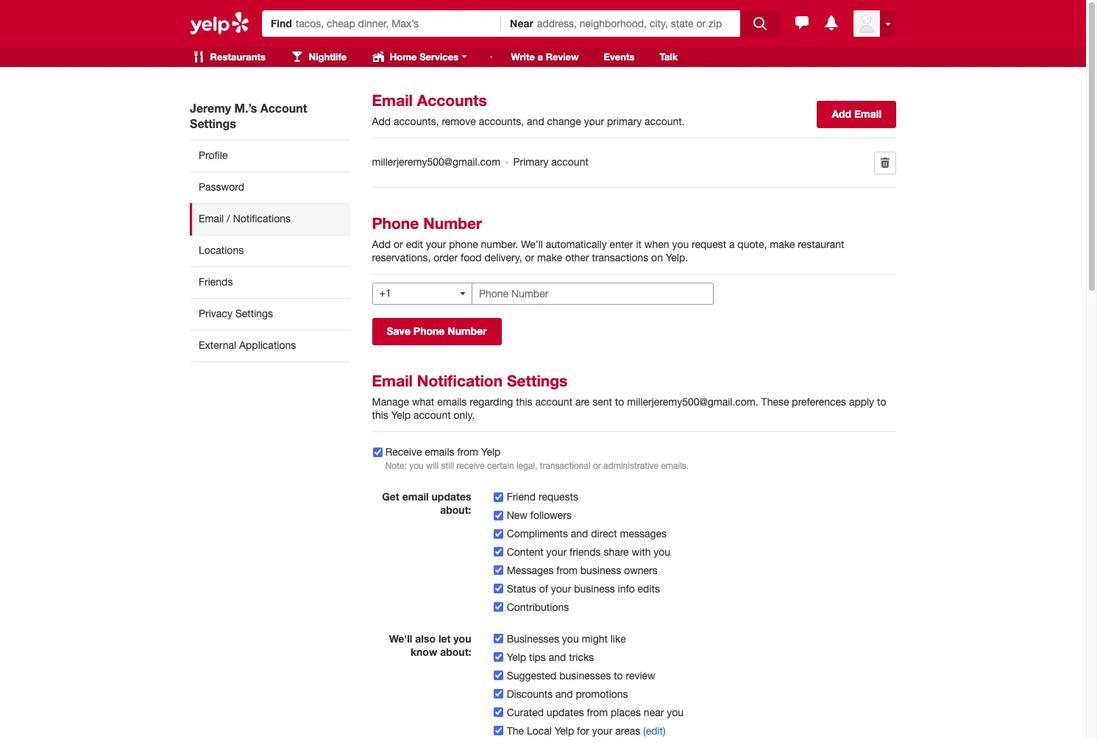 Task type: vqa. For each thing, say whether or not it's contained in the screenshot.
the topmost &
no



Task type: locate. For each thing, give the bounding box(es) containing it.
what
[[412, 396, 435, 408]]

Phone Number text field
[[472, 283, 714, 305]]

1 vertical spatial business
[[574, 583, 615, 595]]

yelp inside the ". these preferences apply to this yelp account only."
[[391, 409, 411, 421]]

or down the we'll
[[525, 252, 535, 263]]

status of your business info edits
[[507, 583, 660, 595]]

address, neighborhood, city, state or zip field
[[537, 16, 732, 31]]

1 horizontal spatial a
[[730, 238, 735, 250]]

make right quote, at the top right of the page
[[770, 238, 795, 250]]

password
[[199, 181, 244, 193]]

business down 'messages from business owners'
[[574, 583, 615, 595]]

phone inside phone number add or edit your phone number. we'll automatically enter it when you request a quote, make restaurant reservations, order food delivery, or make other transactions on yelp.
[[372, 214, 419, 233]]

from for emails
[[458, 446, 479, 458]]

your up order
[[426, 238, 446, 250]]

None checkbox
[[494, 492, 504, 502], [494, 511, 504, 520], [494, 529, 504, 539], [494, 547, 504, 557], [494, 566, 504, 575], [494, 584, 504, 594], [494, 671, 504, 681], [494, 726, 504, 736], [494, 492, 504, 502], [494, 511, 504, 520], [494, 529, 504, 539], [494, 547, 504, 557], [494, 566, 504, 575], [494, 584, 504, 594], [494, 671, 504, 681], [494, 726, 504, 736]]

home services
[[387, 51, 461, 63]]

curated
[[507, 706, 544, 718]]

1 horizontal spatial make
[[770, 238, 795, 250]]

account left "are"
[[536, 396, 573, 408]]

external
[[199, 339, 236, 351]]

compliments
[[507, 528, 568, 539]]

email inside email accounts add accounts, remove accounts, and change your primary account.
[[372, 91, 413, 110]]

2 vertical spatial account
[[414, 409, 451, 421]]

0 horizontal spatial make
[[537, 252, 563, 263]]

the
[[507, 725, 524, 737]]

1 horizontal spatial accounts,
[[479, 116, 524, 127]]

review
[[546, 51, 579, 63]]

your inside email accounts add accounts, remove accounts, and change your primary account.
[[584, 116, 605, 127]]

new followers
[[507, 509, 572, 521]]

transactional
[[540, 461, 591, 471]]

2 menu bar from the left
[[486, 47, 689, 67]]

your right change
[[584, 116, 605, 127]]

business
[[581, 564, 622, 576], [574, 583, 615, 595]]

a inside phone number add or edit your phone number. we'll automatically enter it when you request a quote, make restaurant reservations, order food delivery, or make other transactions on yelp.
[[730, 238, 735, 250]]

0 vertical spatial updates
[[432, 490, 472, 503]]

add inside email accounts add accounts, remove accounts, and change your primary account.
[[372, 116, 391, 127]]

.
[[756, 396, 759, 408]]

0 horizontal spatial from
[[458, 446, 479, 458]]

from inside receive emails from yelp note: you will still receive certain legal, transactional or administrative emails.
[[458, 446, 479, 458]]

make down the we'll
[[537, 252, 563, 263]]

find
[[271, 17, 292, 29]]

you inside receive emails from yelp note: you will still receive certain legal, transactional or administrative emails.
[[409, 461, 424, 471]]

from for updates
[[587, 706, 608, 718]]

yelp up certain on the left bottom
[[481, 446, 501, 458]]

accounts, right remove
[[479, 116, 524, 127]]

account down what
[[414, 409, 451, 421]]

0 vertical spatial number
[[423, 214, 482, 233]]

direct
[[591, 528, 617, 539]]

2 about: from the top
[[440, 645, 472, 658]]

1 horizontal spatial from
[[557, 564, 578, 576]]

or right "transactional"
[[593, 461, 601, 471]]

to right apply
[[878, 396, 887, 408]]

a
[[538, 51, 543, 63], [730, 238, 735, 250]]

you left will
[[409, 461, 424, 471]]

0 horizontal spatial accounts,
[[394, 116, 439, 127]]

2 horizontal spatial or
[[593, 461, 601, 471]]

tricks
[[569, 651, 594, 663]]

messages image
[[794, 14, 811, 31]]

business down 'content your friends share with you'
[[581, 564, 622, 576]]

and inside email accounts add accounts, remove accounts, and change your primary account.
[[527, 116, 545, 127]]

automatically
[[546, 238, 607, 250]]

menu bar
[[181, 47, 483, 67], [486, 47, 689, 67]]

yelp down manage
[[391, 409, 411, 421]]

millerjeremy500@gmail.com
[[372, 156, 501, 168], [627, 396, 756, 408]]

a left quote, at the top right of the page
[[730, 238, 735, 250]]

1 horizontal spatial or
[[525, 252, 535, 263]]

1 horizontal spatial this
[[516, 396, 533, 408]]

compliments and direct messages
[[507, 528, 667, 539]]

from up status of your business info edits
[[557, 564, 578, 576]]

your inside phone number add or edit your phone number. we'll automatically enter it when you request a quote, make restaurant reservations, order food delivery, or make other transactions on yelp.
[[426, 238, 446, 250]]

(edit) link
[[644, 725, 666, 737]]

0 horizontal spatial menu bar
[[181, 47, 483, 67]]

businesses
[[507, 633, 560, 645]]

you right "with"
[[654, 546, 671, 558]]

1 menu bar from the left
[[181, 47, 483, 67]]

settings up manage what emails regarding this account are sent to millerjeremy500@gmail.com
[[507, 372, 568, 390]]

0 vertical spatial settings
[[190, 116, 236, 130]]

save phone number button
[[372, 318, 502, 345]]

share
[[604, 546, 629, 558]]

receive emails from yelp note: you will still receive certain legal, transactional or administrative emails.
[[386, 446, 689, 471]]

edit
[[406, 238, 423, 250]]

info
[[618, 583, 635, 595]]

0 vertical spatial from
[[458, 446, 479, 458]]

you up "yelp."
[[672, 238, 689, 250]]

about: inside we'll also let you know about:
[[440, 645, 472, 658]]

settings up external applications
[[235, 308, 273, 319]]

0 vertical spatial about:
[[440, 503, 472, 516]]

also
[[415, 632, 436, 645]]

this
[[516, 396, 533, 408], [372, 409, 389, 421]]

accounts,
[[394, 116, 439, 127], [479, 116, 524, 127]]

1 vertical spatial updates
[[547, 706, 584, 718]]

about: down the "let"
[[440, 645, 472, 658]]

near
[[510, 17, 534, 29]]

millerjeremy500@gmail.com up emails.
[[627, 396, 756, 408]]

you right the "let"
[[454, 632, 472, 645]]

or inside receive emails from yelp note: you will still receive certain legal, transactional or administrative emails.
[[593, 461, 601, 471]]

accounts, down 'accounts'
[[394, 116, 439, 127]]

millerjeremy500@gmail.com down remove
[[372, 156, 501, 168]]

None checkbox
[[373, 447, 382, 457], [494, 603, 504, 612], [494, 634, 504, 644], [494, 653, 504, 662], [494, 689, 504, 699], [494, 708, 504, 717], [373, 447, 382, 457], [494, 603, 504, 612], [494, 634, 504, 644], [494, 653, 504, 662], [494, 689, 504, 699], [494, 708, 504, 717]]

restaurant
[[798, 238, 845, 250]]

None search field
[[262, 6, 783, 37]]

number inside phone number add or edit your phone number. we'll automatically enter it when you request a quote, make restaurant reservations, order food delivery, or make other transactions on yelp.
[[423, 214, 482, 233]]

2 accounts, from the left
[[479, 116, 524, 127]]

external applications link
[[190, 330, 350, 362]]

save
[[387, 325, 411, 337]]

with
[[632, 546, 651, 558]]

profile link
[[190, 140, 350, 172]]

emails up will
[[425, 446, 455, 458]]

0 vertical spatial account
[[552, 156, 589, 168]]

this down manage
[[372, 409, 389, 421]]

2 vertical spatial from
[[587, 706, 608, 718]]

0 horizontal spatial updates
[[432, 490, 472, 503]]

0 vertical spatial phone
[[372, 214, 419, 233]]

a inside menu bar
[[538, 51, 543, 63]]

2 vertical spatial settings
[[507, 372, 568, 390]]

request
[[692, 238, 727, 250]]

yelp inside receive emails from yelp note: you will still receive certain legal, transactional or administrative emails.
[[481, 446, 501, 458]]

emails inside receive emails from yelp note: you will still receive certain legal, transactional or administrative emails.
[[425, 446, 455, 458]]

from up receive
[[458, 446, 479, 458]]

to left 'review'
[[614, 670, 623, 681]]

number up email notification settings
[[448, 325, 487, 337]]

or up reservations,
[[394, 238, 403, 250]]

1 horizontal spatial menu bar
[[486, 47, 689, 67]]

emails up the only.
[[437, 396, 467, 408]]

email
[[402, 490, 429, 503]]

1 vertical spatial from
[[557, 564, 578, 576]]

email / notifications
[[199, 213, 291, 225]]

yelp.
[[666, 252, 689, 263]]

1 vertical spatial about:
[[440, 645, 472, 658]]

1 vertical spatial millerjeremy500@gmail.com
[[627, 396, 756, 408]]

phone right save
[[414, 325, 445, 337]]

your right for
[[593, 725, 613, 737]]

emails
[[437, 396, 467, 408], [425, 446, 455, 458]]

your
[[584, 116, 605, 127], [426, 238, 446, 250], [547, 546, 567, 558], [551, 583, 572, 595], [593, 725, 613, 737]]

1 vertical spatial a
[[730, 238, 735, 250]]

settings down jeremy
[[190, 116, 236, 130]]

add for email accounts
[[372, 116, 391, 127]]

or
[[394, 238, 403, 250], [525, 252, 535, 263], [593, 461, 601, 471]]

messages element
[[794, 14, 811, 31]]

email
[[372, 91, 413, 110], [855, 107, 882, 120], [199, 213, 224, 225], [372, 372, 413, 390]]

1 about: from the top
[[440, 503, 472, 516]]

1 accounts, from the left
[[394, 116, 439, 127]]

places
[[611, 706, 641, 718]]

account right primary
[[552, 156, 589, 168]]

and left change
[[527, 116, 545, 127]]

2 horizontal spatial from
[[587, 706, 608, 718]]

. these preferences apply to this yelp account only.
[[372, 396, 887, 421]]

messages
[[507, 564, 554, 576]]

from
[[458, 446, 479, 458], [557, 564, 578, 576], [587, 706, 608, 718]]

from down promotions
[[587, 706, 608, 718]]

this right regarding
[[516, 396, 533, 408]]

0 vertical spatial or
[[394, 238, 403, 250]]

1 vertical spatial phone
[[414, 325, 445, 337]]

write
[[511, 51, 535, 63]]

you
[[672, 238, 689, 250], [409, 461, 424, 471], [654, 546, 671, 558], [454, 632, 472, 645], [562, 633, 579, 645], [667, 706, 684, 718]]

email notification settings
[[372, 372, 568, 390]]

1 vertical spatial emails
[[425, 446, 455, 458]]

updates down discounts and promotions
[[547, 706, 584, 718]]

profile
[[199, 149, 228, 161]]

primary account
[[513, 156, 589, 168]]

talk
[[660, 51, 678, 63]]

1 vertical spatial this
[[372, 409, 389, 421]]

number up the phone
[[423, 214, 482, 233]]

None field
[[296, 16, 493, 31]]

0 vertical spatial make
[[770, 238, 795, 250]]

1 vertical spatial number
[[448, 325, 487, 337]]

about: down still
[[440, 503, 472, 516]]

events link
[[593, 47, 646, 67]]

updates
[[432, 490, 472, 503], [547, 706, 584, 718]]

add inside phone number add or edit your phone number. we'll automatically enter it when you request a quote, make restaurant reservations, order food delivery, or make other transactions on yelp.
[[372, 238, 391, 250]]

0 vertical spatial a
[[538, 51, 543, 63]]

locations link
[[190, 235, 350, 266]]

0 horizontal spatial a
[[538, 51, 543, 63]]

we'll
[[521, 238, 543, 250]]

might
[[582, 633, 608, 645]]

1 vertical spatial or
[[525, 252, 535, 263]]

0 vertical spatial emails
[[437, 396, 467, 408]]

0 vertical spatial millerjeremy500@gmail.com
[[372, 156, 501, 168]]

0 vertical spatial this
[[516, 396, 533, 408]]

primary
[[513, 156, 549, 168]]

1 vertical spatial settings
[[235, 308, 273, 319]]

status
[[507, 583, 537, 595]]

primary
[[607, 116, 642, 127]]

a right write
[[538, 51, 543, 63]]

0 horizontal spatial this
[[372, 409, 389, 421]]

2 vertical spatial or
[[593, 461, 601, 471]]

food
[[461, 252, 482, 263]]

about:
[[440, 503, 472, 516], [440, 645, 472, 658]]

phone up the edit at the left top of page
[[372, 214, 419, 233]]

account.
[[645, 116, 685, 127]]

updates down still
[[432, 490, 472, 503]]

updates inside get email updates about:
[[432, 490, 472, 503]]

manage
[[372, 396, 409, 408]]



Task type: describe. For each thing, give the bounding box(es) containing it.
transactions
[[592, 252, 649, 263]]

legal,
[[517, 461, 538, 471]]

about: inside get email updates about:
[[440, 503, 472, 516]]

(edit)
[[644, 725, 666, 737]]

manage what emails regarding this account are sent to millerjeremy500@gmail.com
[[372, 396, 756, 408]]

know
[[411, 645, 438, 658]]

add email link
[[818, 101, 897, 128]]

notifications
[[233, 213, 291, 225]]

password link
[[190, 172, 350, 203]]

0 horizontal spatial millerjeremy500@gmail.com
[[372, 156, 501, 168]]

phone
[[449, 238, 478, 250]]

privacy
[[199, 308, 233, 319]]

your right 'of'
[[551, 583, 572, 595]]

friend
[[507, 491, 536, 503]]

suggested businesses to review
[[507, 670, 656, 681]]

yelp tips and tricks
[[507, 651, 594, 663]]

these
[[762, 396, 790, 408]]

email for email notification settings
[[372, 372, 413, 390]]

restaurants
[[208, 51, 266, 63]]

jeremy
[[190, 101, 231, 115]]

we'll
[[389, 632, 413, 645]]

events
[[604, 51, 635, 63]]

nightlife link
[[280, 47, 358, 67]]

menu bar containing restaurants
[[181, 47, 483, 67]]

write a review link
[[500, 47, 590, 67]]

other
[[566, 252, 589, 263]]

let
[[439, 632, 451, 645]]

new
[[507, 509, 528, 521]]

account inside the ". these preferences apply to this yelp account only."
[[414, 409, 451, 421]]

to inside the ". these preferences apply to this yelp account only."
[[878, 396, 887, 408]]

local
[[527, 725, 552, 737]]

businesses you might like
[[507, 633, 626, 645]]

notifications element
[[823, 14, 841, 31]]

jeremy m. image
[[854, 10, 881, 37]]

1 vertical spatial account
[[536, 396, 573, 408]]

change
[[547, 116, 581, 127]]

only.
[[454, 409, 475, 421]]

contributions
[[507, 601, 569, 613]]

and right tips
[[549, 651, 566, 663]]

when
[[645, 238, 670, 250]]

services
[[420, 51, 459, 63]]

friends
[[199, 276, 233, 288]]

this inside the ". these preferences apply to this yelp account only."
[[372, 409, 389, 421]]

order
[[434, 252, 458, 263]]

friend requests
[[507, 491, 579, 503]]

yelp left for
[[555, 725, 574, 737]]

messages
[[620, 528, 667, 539]]

accounts
[[417, 91, 487, 110]]

still
[[441, 461, 454, 471]]

number inside button
[[448, 325, 487, 337]]

friends link
[[190, 266, 350, 298]]

requests
[[539, 491, 579, 503]]

remove
[[442, 116, 476, 127]]

menu bar containing write a review
[[486, 47, 689, 67]]

get
[[382, 490, 400, 503]]

preferences
[[792, 396, 847, 408]]

/
[[227, 213, 230, 225]]

email for email accounts add accounts, remove accounts, and change your primary account.
[[372, 91, 413, 110]]

none search field containing find
[[262, 6, 783, 37]]

talk link
[[649, 47, 689, 67]]

privacy settings link
[[190, 298, 350, 330]]

discounts and promotions
[[507, 688, 628, 700]]

apply
[[850, 396, 875, 408]]

0 vertical spatial business
[[581, 564, 622, 576]]

number.
[[481, 238, 518, 250]]

Find field
[[296, 16, 493, 31]]

you inside phone number add or edit your phone number. we'll automatically enter it when you request a quote, make restaurant reservations, order food delivery, or make other transactions on yelp.
[[672, 238, 689, 250]]

yelp left tips
[[507, 651, 527, 663]]

phone inside save phone number button
[[414, 325, 445, 337]]

near
[[644, 706, 664, 718]]

0 horizontal spatial or
[[394, 238, 403, 250]]

delivery,
[[485, 252, 522, 263]]

your down compliments
[[547, 546, 567, 558]]

areas
[[616, 725, 641, 737]]

email for email / notifications
[[199, 213, 224, 225]]

notification
[[417, 372, 503, 390]]

like
[[611, 633, 626, 645]]

review
[[626, 670, 656, 681]]

note:
[[386, 461, 407, 471]]

account
[[260, 101, 307, 115]]

emails.
[[661, 461, 689, 471]]

settings inside jeremy m.'s account settings
[[190, 116, 236, 130]]

email / notifications link
[[190, 203, 350, 235]]

notifications image
[[823, 14, 841, 31]]

will
[[426, 461, 439, 471]]

applications
[[239, 339, 296, 351]]

the local yelp for your areas (edit)
[[507, 725, 666, 737]]

locations
[[199, 244, 244, 256]]

reservations,
[[372, 252, 431, 263]]

suggested
[[507, 670, 557, 681]]

receive
[[386, 446, 422, 458]]

1 horizontal spatial millerjeremy500@gmail.com
[[627, 396, 756, 408]]

messages from business owners
[[507, 564, 658, 576]]

add for phone number
[[372, 238, 391, 250]]

certain
[[487, 461, 514, 471]]

external applications
[[199, 339, 296, 351]]

businesses
[[560, 670, 611, 681]]

curated updates from places near you
[[507, 706, 684, 718]]

phone number add or edit your phone number. we'll automatically enter it when you request a quote, make restaurant reservations, order food delivery, or make other transactions on yelp.
[[372, 214, 845, 263]]

quote,
[[738, 238, 767, 250]]

and down the suggested businesses to review
[[556, 688, 573, 700]]

of
[[539, 583, 548, 595]]

m.'s
[[234, 101, 257, 115]]

content
[[507, 546, 544, 558]]

1 vertical spatial make
[[537, 252, 563, 263]]

you up "tricks"
[[562, 633, 579, 645]]

you inside we'll also let you know about:
[[454, 632, 472, 645]]

you right near
[[667, 706, 684, 718]]

and up friends
[[571, 528, 589, 539]]

save phone number
[[387, 325, 487, 337]]

1 horizontal spatial updates
[[547, 706, 584, 718]]

nightlife
[[306, 51, 347, 63]]

owners
[[624, 564, 658, 576]]

to right sent
[[615, 396, 625, 408]]

get email updates about:
[[382, 490, 472, 516]]

home
[[390, 51, 417, 63]]



